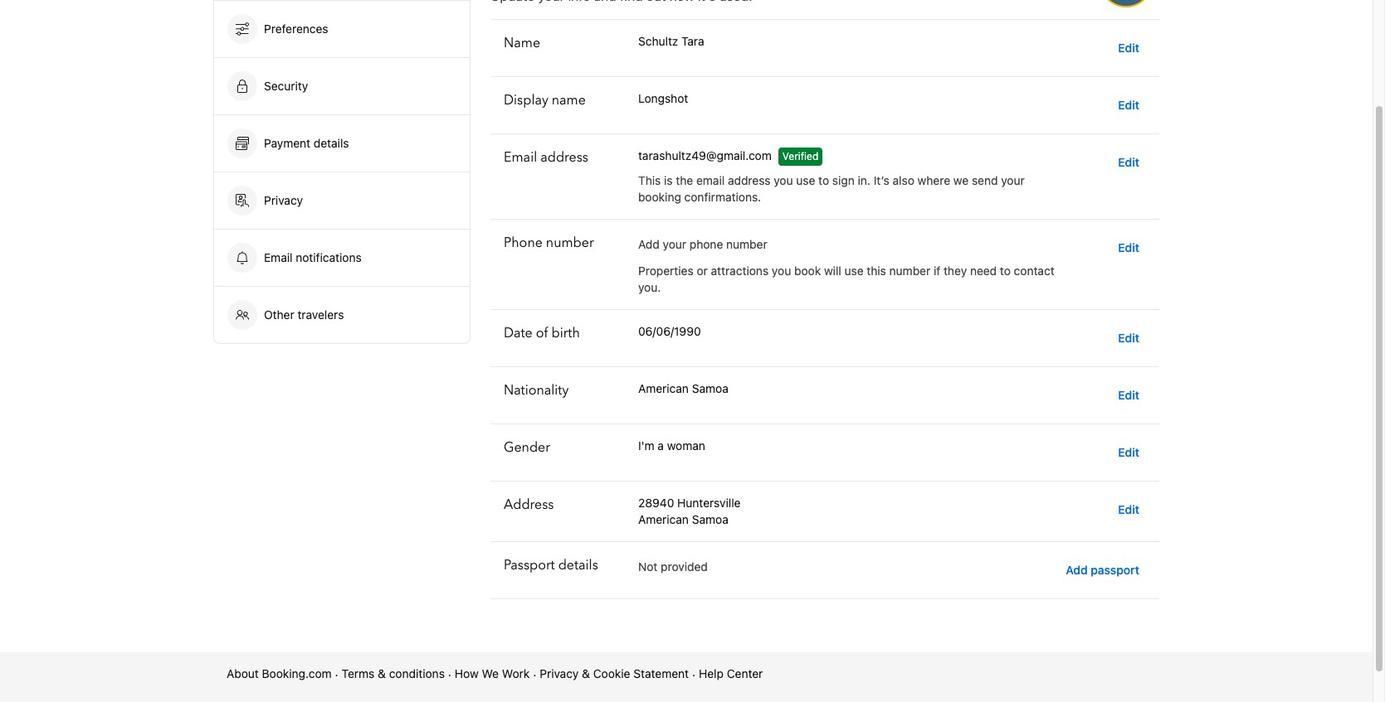 Task type: locate. For each thing, give the bounding box(es) containing it.
add your phone number
[[638, 237, 767, 251]]

other travelers link
[[214, 287, 470, 344]]

3 edit button from the top
[[1112, 148, 1146, 178]]

0 vertical spatial samoa
[[692, 382, 729, 396]]

is
[[664, 173, 673, 188]]

other travelers
[[264, 308, 344, 322]]

american down the 28940
[[638, 513, 689, 527]]

address
[[504, 496, 554, 515]]

also
[[893, 173, 915, 188]]

preferences link
[[214, 1, 470, 57]]

email down display
[[504, 149, 537, 167]]

edit button for date of birth
[[1112, 324, 1146, 354]]

2 & from the left
[[582, 667, 590, 681]]

1 horizontal spatial use
[[844, 264, 864, 278]]

i'm
[[638, 439, 655, 453]]

this is the email address you use to sign in. it's also where we send your booking confirmations.
[[638, 173, 1025, 204]]

1 horizontal spatial privacy
[[540, 667, 579, 681]]

edit button for display name
[[1112, 90, 1146, 120]]

6 edit button from the top
[[1112, 381, 1146, 411]]

edit button for name
[[1112, 33, 1146, 63]]

0 vertical spatial american
[[638, 382, 689, 396]]

1 vertical spatial american
[[638, 513, 689, 527]]

use right will
[[844, 264, 864, 278]]

sign
[[832, 173, 855, 188]]

edit for nationality
[[1118, 388, 1140, 403]]

1 horizontal spatial details
[[558, 557, 598, 575]]

your right "send"
[[1001, 173, 1025, 188]]

0 horizontal spatial privacy
[[264, 193, 303, 207]]

privacy right work
[[540, 667, 579, 681]]

6 edit from the top
[[1118, 388, 1140, 403]]

1 horizontal spatial your
[[1001, 173, 1025, 188]]

2 edit button from the top
[[1112, 90, 1146, 120]]

your inside this is the email address you use to sign in. it's also where we send your booking confirmations.
[[1001, 173, 1025, 188]]

1 vertical spatial use
[[844, 264, 864, 278]]

samoa
[[692, 382, 729, 396], [692, 513, 729, 527]]

to left sign on the right of the page
[[818, 173, 829, 188]]

1 vertical spatial add
[[1066, 564, 1088, 578]]

1 vertical spatial address
[[728, 173, 771, 188]]

0 vertical spatial email
[[504, 149, 537, 167]]

booking.com
[[262, 667, 332, 681]]

american up a at the bottom of page
[[638, 382, 689, 396]]

1 vertical spatial you
[[772, 264, 791, 278]]

conditions
[[389, 667, 445, 681]]

privacy inside privacy link
[[264, 193, 303, 207]]

terms & conditions link
[[342, 666, 445, 683]]

1 vertical spatial to
[[1000, 264, 1011, 278]]

email notifications
[[264, 251, 362, 265]]

privacy inside privacy & cookie statement link
[[540, 667, 579, 681]]

1 vertical spatial details
[[558, 557, 598, 575]]

about booking.com
[[227, 667, 332, 681]]

1 horizontal spatial add
[[1066, 564, 1088, 578]]

you inside this is the email address you use to sign in. it's also where we send your booking confirmations.
[[774, 173, 793, 188]]

edit
[[1118, 41, 1140, 55], [1118, 98, 1140, 112], [1118, 155, 1140, 169], [1118, 241, 1140, 255], [1118, 331, 1140, 345], [1118, 388, 1140, 403], [1118, 446, 1140, 460], [1118, 503, 1140, 517]]

0 vertical spatial you
[[774, 173, 793, 188]]

number left if
[[889, 264, 931, 278]]

to right need
[[1000, 264, 1011, 278]]

email for email notifications
[[264, 251, 293, 265]]

2 american from the top
[[638, 513, 689, 527]]

the
[[676, 173, 693, 188]]

this
[[867, 264, 886, 278]]

0 vertical spatial address
[[540, 149, 588, 167]]

to
[[818, 173, 829, 188], [1000, 264, 1011, 278]]

to inside the properties or attractions you book will use this number if they need to contact you.
[[1000, 264, 1011, 278]]

1 vertical spatial samoa
[[692, 513, 729, 527]]

address
[[540, 149, 588, 167], [728, 173, 771, 188]]

your
[[1001, 173, 1025, 188], [663, 237, 686, 251]]

use inside this is the email address you use to sign in. it's also where we send your booking confirmations.
[[796, 173, 815, 188]]

0 vertical spatial use
[[796, 173, 815, 188]]

properties
[[638, 264, 694, 278]]

you
[[774, 173, 793, 188], [772, 264, 791, 278]]

edit for display name
[[1118, 98, 1140, 112]]

where
[[918, 173, 950, 188]]

american samoa
[[638, 382, 729, 396]]

schultz tara
[[638, 34, 704, 48]]

0 horizontal spatial email
[[264, 251, 293, 265]]

contact
[[1014, 264, 1055, 278]]

4 edit from the top
[[1118, 241, 1140, 255]]

5 edit from the top
[[1118, 331, 1140, 345]]

name
[[552, 91, 586, 110]]

0 vertical spatial add
[[638, 237, 660, 251]]

0 horizontal spatial details
[[314, 136, 349, 150]]

details
[[314, 136, 349, 150], [558, 557, 598, 575]]

0 vertical spatial privacy
[[264, 193, 303, 207]]

28940
[[638, 496, 674, 510]]

use down verified
[[796, 173, 815, 188]]

address down "name"
[[540, 149, 588, 167]]

email
[[696, 173, 725, 188]]

number inside the properties or attractions you book will use this number if they need to contact you.
[[889, 264, 931, 278]]

number up 'attractions'
[[726, 237, 767, 251]]

use inside the properties or attractions you book will use this number if they need to contact you.
[[844, 264, 864, 278]]

0 horizontal spatial to
[[818, 173, 829, 188]]

edit button
[[1112, 33, 1146, 63], [1112, 90, 1146, 120], [1112, 148, 1146, 178], [1112, 233, 1146, 263], [1112, 324, 1146, 354], [1112, 381, 1146, 411], [1112, 438, 1146, 468], [1112, 495, 1146, 525]]

0 horizontal spatial &
[[378, 667, 386, 681]]

privacy down payment
[[264, 193, 303, 207]]

1 american from the top
[[638, 382, 689, 396]]

cookie
[[593, 667, 630, 681]]

& for terms
[[378, 667, 386, 681]]

name
[[504, 34, 540, 52]]

number right phone
[[546, 234, 594, 252]]

1 horizontal spatial to
[[1000, 264, 1011, 278]]

0 vertical spatial to
[[818, 173, 829, 188]]

0 horizontal spatial your
[[663, 237, 686, 251]]

5 edit button from the top
[[1112, 324, 1146, 354]]

add left passport
[[1066, 564, 1088, 578]]

add up properties on the top of page
[[638, 237, 660, 251]]

email left notifications
[[264, 251, 293, 265]]

number
[[546, 234, 594, 252], [726, 237, 767, 251], [889, 264, 931, 278]]

8 edit from the top
[[1118, 503, 1140, 517]]

2 horizontal spatial number
[[889, 264, 931, 278]]

1 horizontal spatial address
[[728, 173, 771, 188]]

phone
[[690, 237, 723, 251]]

tarashultz49@gmail.com
[[638, 149, 772, 163]]

edit button for nationality
[[1112, 381, 1146, 411]]

add passport
[[1066, 564, 1140, 578]]

privacy for privacy & cookie statement
[[540, 667, 579, 681]]

0 vertical spatial details
[[314, 136, 349, 150]]

edit for address
[[1118, 503, 1140, 517]]

1 edit button from the top
[[1112, 33, 1146, 63]]

samoa up 'woman'
[[692, 382, 729, 396]]

1 horizontal spatial email
[[504, 149, 537, 167]]

you down verified
[[774, 173, 793, 188]]

privacy
[[264, 193, 303, 207], [540, 667, 579, 681]]

0 horizontal spatial add
[[638, 237, 660, 251]]

4 edit button from the top
[[1112, 233, 1146, 263]]

add inside add passport dropdown button
[[1066, 564, 1088, 578]]

you left book on the top of page
[[772, 264, 791, 278]]

0 horizontal spatial address
[[540, 149, 588, 167]]

1 horizontal spatial &
[[582, 667, 590, 681]]

1 vertical spatial email
[[264, 251, 293, 265]]

help center
[[699, 667, 763, 681]]

to inside this is the email address you use to sign in. it's also where we send your booking confirmations.
[[818, 173, 829, 188]]

details right payment
[[314, 136, 349, 150]]

american
[[638, 382, 689, 396], [638, 513, 689, 527]]

3 edit from the top
[[1118, 155, 1140, 169]]

passport
[[504, 557, 555, 575]]

0 horizontal spatial use
[[796, 173, 815, 188]]

details right passport
[[558, 557, 598, 575]]

1 edit from the top
[[1118, 41, 1140, 55]]

samoa down huntersville
[[692, 513, 729, 527]]

2 edit from the top
[[1118, 98, 1140, 112]]

about booking.com link
[[227, 666, 332, 683]]

your up properties on the top of page
[[663, 237, 686, 251]]

& for privacy
[[582, 667, 590, 681]]

1 & from the left
[[378, 667, 386, 681]]

& right terms
[[378, 667, 386, 681]]

0 vertical spatial your
[[1001, 173, 1025, 188]]

28940 huntersville american samoa
[[638, 496, 741, 527]]

8 edit button from the top
[[1112, 495, 1146, 525]]

& left cookie
[[582, 667, 590, 681]]

help
[[699, 667, 724, 681]]

7 edit button from the top
[[1112, 438, 1146, 468]]

add passport button
[[1059, 556, 1146, 586]]

1 vertical spatial privacy
[[540, 667, 579, 681]]

address up confirmations.
[[728, 173, 771, 188]]

7 edit from the top
[[1118, 446, 1140, 460]]

gender
[[504, 439, 550, 457]]

this
[[638, 173, 661, 188]]

edit button for address
[[1112, 495, 1146, 525]]

preferences
[[264, 22, 328, 36]]

2 samoa from the top
[[692, 513, 729, 527]]

if
[[934, 264, 941, 278]]



Task type: describe. For each thing, give the bounding box(es) containing it.
not provided
[[638, 560, 708, 574]]

longshot
[[638, 91, 688, 105]]

0 horizontal spatial number
[[546, 234, 594, 252]]

payment details
[[264, 136, 352, 150]]

terms & conditions
[[342, 667, 445, 681]]

notifications
[[296, 251, 362, 265]]

security
[[264, 79, 308, 93]]

use for email address
[[796, 173, 815, 188]]

privacy link
[[214, 173, 470, 229]]

date
[[504, 325, 533, 343]]

display name
[[504, 91, 586, 110]]

how we work link
[[455, 666, 530, 683]]

a
[[658, 439, 664, 453]]

how we work
[[455, 667, 530, 681]]

nationality
[[504, 382, 569, 400]]

we
[[482, 667, 499, 681]]

properties or attractions you book will use this number if they need to contact you.
[[638, 264, 1055, 295]]

edit for email address
[[1118, 155, 1140, 169]]

edit for gender
[[1118, 446, 1140, 460]]

american inside 28940 huntersville american samoa
[[638, 513, 689, 527]]

they
[[944, 264, 967, 278]]

06/06/1990
[[638, 325, 701, 339]]

tara
[[681, 34, 704, 48]]

email for email address
[[504, 149, 537, 167]]

address inside this is the email address you use to sign in. it's also where we send your booking confirmations.
[[728, 173, 771, 188]]

use for phone number
[[844, 264, 864, 278]]

in.
[[858, 173, 871, 188]]

it's
[[874, 173, 890, 188]]

date of birth
[[504, 325, 580, 343]]

payment
[[264, 136, 310, 150]]

add for add your phone number
[[638, 237, 660, 251]]

1 samoa from the top
[[692, 382, 729, 396]]

woman
[[667, 439, 705, 453]]

add for add passport
[[1066, 564, 1088, 578]]

phone
[[504, 234, 543, 252]]

birth
[[552, 325, 580, 343]]

book
[[794, 264, 821, 278]]

passport details
[[504, 557, 598, 575]]

help center link
[[699, 666, 763, 683]]

work
[[502, 667, 530, 681]]

other
[[264, 308, 294, 322]]

schultz
[[638, 34, 678, 48]]

display
[[504, 91, 548, 110]]

edit for phone number
[[1118, 241, 1140, 255]]

we
[[954, 173, 969, 188]]

details for passport details
[[558, 557, 598, 575]]

privacy for privacy
[[264, 193, 303, 207]]

need
[[970, 264, 997, 278]]

privacy & cookie statement
[[540, 667, 689, 681]]

center
[[727, 667, 763, 681]]

edit button for phone number
[[1112, 233, 1146, 263]]

i'm a woman
[[638, 439, 705, 453]]

send
[[972, 173, 998, 188]]

details for payment details
[[314, 136, 349, 150]]

not
[[638, 560, 658, 574]]

security link
[[214, 58, 470, 115]]

edit button for email address
[[1112, 148, 1146, 178]]

you inside the properties or attractions you book will use this number if they need to contact you.
[[772, 264, 791, 278]]

verified
[[783, 150, 819, 163]]

will
[[824, 264, 841, 278]]

or
[[697, 264, 708, 278]]

1 horizontal spatial number
[[726, 237, 767, 251]]

you.
[[638, 281, 661, 295]]

edit for name
[[1118, 41, 1140, 55]]

confirmations.
[[684, 190, 761, 204]]

booking
[[638, 190, 681, 204]]

samoa inside 28940 huntersville american samoa
[[692, 513, 729, 527]]

of
[[536, 325, 548, 343]]

phone number
[[504, 234, 594, 252]]

email notifications link
[[214, 230, 470, 286]]

email address
[[504, 149, 588, 167]]

huntersville
[[677, 496, 741, 510]]

statement
[[633, 667, 689, 681]]

terms
[[342, 667, 375, 681]]

travelers
[[298, 308, 344, 322]]

privacy & cookie statement link
[[540, 666, 689, 683]]

attractions
[[711, 264, 769, 278]]

payment details link
[[214, 115, 470, 172]]

passport
[[1091, 564, 1140, 578]]

edit button for gender
[[1112, 438, 1146, 468]]

1 vertical spatial your
[[663, 237, 686, 251]]

edit for date of birth
[[1118, 331, 1140, 345]]

about
[[227, 667, 259, 681]]

how
[[455, 667, 479, 681]]

provided
[[661, 560, 708, 574]]



Task type: vqa. For each thing, say whether or not it's contained in the screenshot.


